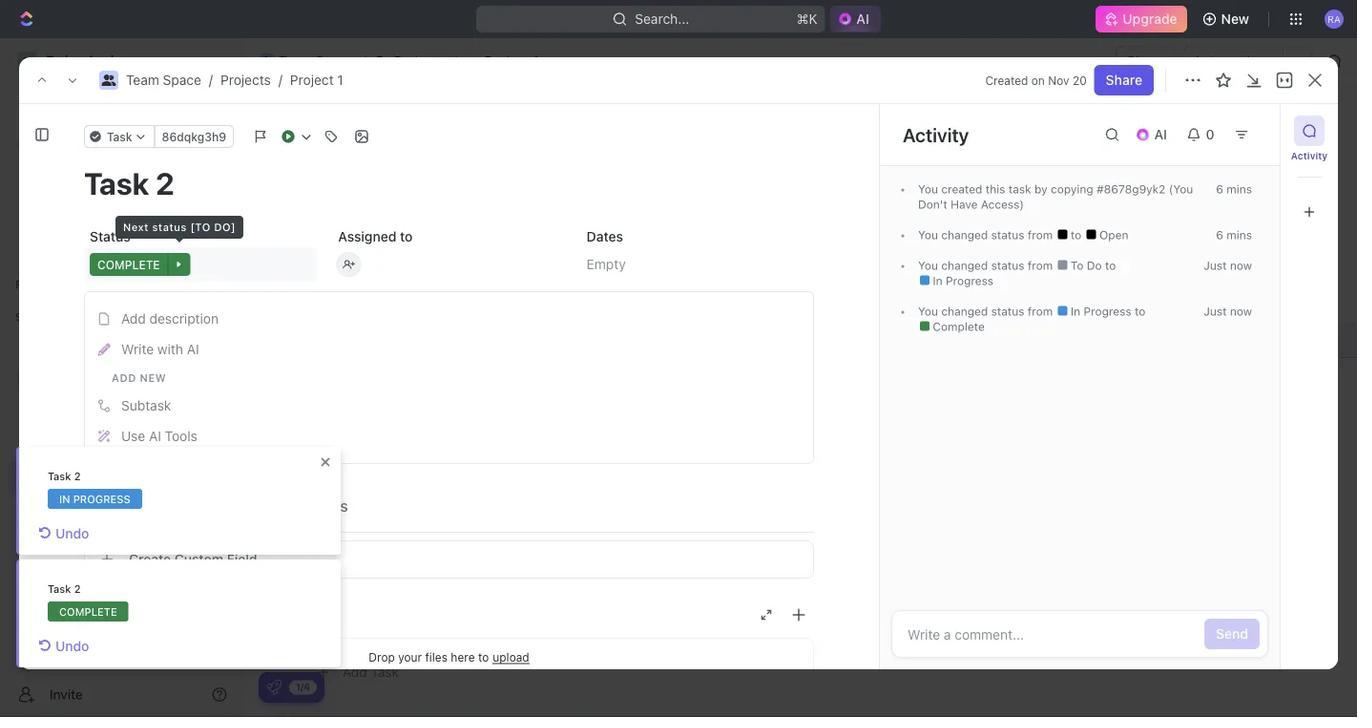 Task type: locate. For each thing, give the bounding box(es) containing it.
do inside task sidebar content section
[[1087, 259, 1103, 272]]

0 vertical spatial team space
[[279, 53, 354, 69]]

1 horizontal spatial project 1 link
[[461, 50, 544, 73]]

2 vertical spatial projects
[[57, 404, 108, 420]]

1 now from the top
[[1231, 259, 1253, 272]]

from
[[1028, 228, 1053, 242], [1028, 259, 1053, 272], [1028, 305, 1053, 318]]

2 vertical spatial from
[[1028, 305, 1053, 318]]

0 horizontal spatial in
[[59, 493, 70, 505]]

1 vertical spatial from
[[1028, 259, 1053, 272]]

task 3 link
[[338, 625, 620, 652]]

‎task 2 for complete
[[48, 583, 81, 595]]

0 vertical spatial status
[[992, 228, 1025, 242]]

1 ‎task from the top
[[48, 470, 71, 483]]

0 vertical spatial from
[[1028, 228, 1053, 242]]

team space, , element
[[17, 371, 36, 390]]

0 vertical spatial to do
[[1068, 259, 1106, 272]]

mins up search tasks... text field
[[1227, 182, 1253, 196]]

undo down details 'button'
[[55, 526, 89, 541]]

0 horizontal spatial project 1 link
[[290, 72, 344, 88]]

1 vertical spatial with
[[403, 481, 430, 497]]

do down the open
[[1087, 259, 1103, 272]]

share right the 20
[[1106, 72, 1143, 88]]

just now
[[1205, 259, 1253, 272], [1205, 305, 1253, 318]]

from for in progress
[[1028, 305, 1053, 318]]

0 horizontal spatial ai button
[[830, 6, 881, 32]]

description
[[149, 311, 219, 327]]

6 mins up search tasks... text field
[[1217, 182, 1253, 196]]

add inside button
[[121, 311, 146, 327]]

2 now from the top
[[1231, 305, 1253, 318]]

2 horizontal spatial in
[[1071, 305, 1081, 318]]

progress down "have"
[[946, 274, 994, 287]]

0 vertical spatial project 1
[[485, 53, 540, 69]]

‎task 2 for in progress
[[48, 470, 81, 483]]

ai button right ⌘k
[[830, 6, 881, 32]]

3 changed from the top
[[942, 305, 989, 318]]

20
[[1073, 74, 1087, 87]]

2 mins from the top
[[1227, 228, 1253, 242]]

2 horizontal spatial team
[[279, 53, 312, 69]]

1 vertical spatial team
[[126, 72, 159, 88]]

now
[[1231, 259, 1253, 272], [1231, 305, 1253, 318]]

use
[[121, 428, 145, 444]]

share button
[[1116, 46, 1176, 76], [1095, 65, 1154, 95]]

to do down items
[[312, 569, 349, 582]]

‎task for complete
[[48, 583, 71, 595]]

1 just now from the top
[[1205, 259, 1253, 272]]

undo
[[55, 526, 89, 541], [55, 638, 89, 654]]

2 vertical spatial changed
[[942, 305, 989, 318]]

in progress down "have"
[[930, 274, 994, 287]]

add up write
[[121, 311, 146, 327]]

2 ‎task from the top
[[48, 583, 71, 595]]

in progress down the open
[[1068, 305, 1135, 318]]

custom
[[175, 551, 224, 567]]

0 horizontal spatial with
[[158, 341, 183, 357]]

6 down customize button
[[1217, 228, 1224, 242]]

details
[[92, 497, 140, 515]]

to do down the open
[[1068, 259, 1106, 272]]

1 vertical spatial undo
[[55, 638, 89, 654]]

1 vertical spatial team space
[[46, 372, 121, 388]]

1 changed status from from the top
[[939, 228, 1057, 242]]

upgrade link
[[1097, 6, 1188, 32]]

0 vertical spatial mins
[[1227, 182, 1253, 196]]

1 mins from the top
[[1227, 182, 1253, 196]]

1 vertical spatial in
[[1071, 305, 1081, 318]]

mins for created this task by copying
[[1227, 182, 1253, 196]]

1 vertical spatial complete
[[930, 320, 985, 333]]

nov
[[1049, 74, 1070, 87]]

ai down "description"
[[187, 341, 199, 357]]

1 vertical spatial now
[[1231, 305, 1253, 318]]

task sidebar navigation tab list
[[1289, 116, 1331, 227]]

1 vertical spatial project
[[290, 72, 334, 88]]

1 vertical spatial mins
[[1227, 228, 1253, 242]]

3 status from the top
[[992, 305, 1025, 318]]

/
[[363, 53, 367, 69], [453, 53, 457, 69], [209, 72, 213, 88], [279, 72, 283, 88]]

1 vertical spatial just
[[1205, 305, 1228, 318]]

0 vertical spatial now
[[1231, 259, 1253, 272]]

0 horizontal spatial space
[[83, 372, 121, 388]]

1 horizontal spatial team
[[126, 72, 159, 88]]

progress down use
[[73, 493, 131, 505]]

team space / projects / project 1
[[126, 72, 344, 88]]

1 horizontal spatial space
[[163, 72, 201, 88]]

0 vertical spatial just
[[1205, 259, 1228, 272]]

status for open
[[992, 228, 1025, 242]]

2 changed from the top
[[942, 259, 989, 272]]

2 changed status from from the top
[[939, 259, 1057, 272]]

0 vertical spatial progress
[[946, 274, 994, 287]]

changed for in progress
[[942, 259, 989, 272]]

0 vertical spatial changed status from
[[939, 228, 1057, 242]]

in progress
[[930, 274, 994, 287], [1068, 305, 1135, 318], [59, 493, 131, 505]]

6
[[1217, 182, 1224, 196], [1217, 228, 1224, 242]]

2 status from the top
[[992, 259, 1025, 272]]

2 6 from the top
[[1217, 228, 1224, 242]]

subtask
[[121, 398, 171, 413]]

0 horizontal spatial do
[[331, 569, 349, 582]]

1 horizontal spatial activity
[[1292, 150, 1328, 161]]

activity
[[903, 123, 970, 146], [1292, 150, 1328, 161]]

2 you from the top
[[919, 228, 939, 242]]

team space link
[[255, 50, 359, 73], [126, 72, 201, 88], [46, 365, 231, 395]]

1 vertical spatial user group image
[[102, 74, 116, 86]]

you for in progress
[[919, 259, 939, 272]]

0 vertical spatial do
[[1087, 259, 1103, 272]]

just for in progress
[[1205, 305, 1228, 318]]

2 vertical spatial team
[[46, 372, 79, 388]]

0 vertical spatial ‎task 2
[[48, 470, 81, 483]]

tree
[[8, 332, 235, 590]]

1 vertical spatial ‎task 2
[[48, 583, 81, 595]]

to
[[1071, 228, 1085, 242], [400, 229, 413, 244], [1071, 259, 1084, 272], [1106, 259, 1117, 272], [1135, 305, 1146, 318], [312, 569, 328, 582], [478, 650, 489, 664]]

0 vertical spatial ‎task
[[48, 470, 71, 483]]

1 ‎task 2 from the top
[[48, 470, 81, 483]]

0 horizontal spatial progress
[[73, 493, 131, 505]]

task down home link
[[107, 130, 132, 143]]

space inside sidebar navigation
[[83, 372, 121, 388]]

complete
[[97, 258, 160, 271], [930, 320, 985, 333], [59, 605, 117, 618]]

empty
[[587, 256, 626, 272]]

action
[[260, 497, 305, 515]]

progress
[[946, 274, 994, 287], [1084, 305, 1132, 318], [73, 493, 131, 505]]

add down the task 3
[[343, 664, 367, 680]]

dates
[[587, 229, 624, 244]]

1
[[533, 53, 540, 69], [337, 72, 344, 88], [381, 114, 394, 146], [371, 569, 376, 582]]

add
[[1220, 123, 1245, 138], [121, 311, 146, 327], [112, 371, 136, 384], [343, 515, 367, 531], [429, 569, 451, 582], [343, 664, 367, 680]]

with down "add description"
[[158, 341, 183, 357]]

use ai tools button
[[91, 421, 808, 452]]

with inside "‎come up with project name" link
[[403, 481, 430, 497]]

1 vertical spatial 6 mins
[[1217, 228, 1253, 242]]

up
[[383, 481, 399, 497]]

‎come up with project name link
[[338, 476, 620, 503]]

‎task
[[48, 470, 71, 483], [48, 583, 71, 595]]

0 vertical spatial 6 mins
[[1217, 182, 1253, 196]]

0 horizontal spatial team space
[[46, 372, 121, 388]]

1 horizontal spatial team space
[[279, 53, 354, 69]]

in progress down use
[[59, 493, 131, 505]]

to do
[[1068, 259, 1106, 272], [312, 569, 349, 582]]

tree containing team space
[[8, 332, 235, 590]]

0 vertical spatial 2
[[74, 470, 81, 483]]

‎come up with project name
[[343, 481, 516, 497]]

add right 0
[[1220, 123, 1245, 138]]

team up team space / projects / project 1
[[279, 53, 312, 69]]

6 right "(you"
[[1217, 182, 1224, 196]]

changed for complete
[[942, 305, 989, 318]]

0 vertical spatial undo
[[55, 526, 89, 541]]

2 vertical spatial changed status from
[[939, 305, 1057, 318]]

1 2 from the top
[[74, 470, 81, 483]]

2 2 from the top
[[74, 583, 81, 595]]

files
[[425, 650, 448, 664]]

0 horizontal spatial to do
[[312, 569, 349, 582]]

items
[[309, 497, 348, 515]]

1 vertical spatial project 1
[[289, 114, 399, 146]]

2 horizontal spatial projects
[[394, 53, 445, 69]]

1 status from the top
[[992, 228, 1025, 242]]

task down up
[[371, 515, 399, 531]]

1 changed from the top
[[942, 228, 989, 242]]

in
[[933, 274, 943, 287], [1071, 305, 1081, 318], [59, 493, 70, 505]]

0 vertical spatial 6
[[1217, 182, 1224, 196]]

upload button
[[493, 650, 530, 664]]

undo for in progress
[[55, 526, 89, 541]]

space
[[316, 53, 354, 69], [163, 72, 201, 88], [83, 372, 121, 388]]

team space up team space / projects / project 1
[[279, 53, 354, 69]]

progress down the open
[[1084, 305, 1132, 318]]

projects link
[[370, 50, 449, 73], [221, 72, 271, 88], [57, 397, 181, 428]]

inbox link
[[8, 125, 235, 156]]

project
[[485, 53, 530, 69], [290, 72, 334, 88], [289, 114, 375, 146]]

share button right the 20
[[1095, 65, 1154, 95]]

ai button up the hide
[[1128, 119, 1179, 150]]

3 from from the top
[[1028, 305, 1053, 318]]

with right up
[[403, 481, 430, 497]]

projects inside sidebar navigation
[[57, 404, 108, 420]]

add task down drop
[[343, 664, 399, 680]]

search button
[[1030, 172, 1105, 199]]

1 horizontal spatial progress
[[946, 274, 994, 287]]

this
[[986, 182, 1006, 196]]

0 horizontal spatial projects
[[57, 404, 108, 420]]

1 vertical spatial to do
[[312, 569, 349, 582]]

1 vertical spatial changed
[[942, 259, 989, 272]]

⌘k
[[797, 11, 818, 27]]

0 horizontal spatial activity
[[903, 123, 970, 146]]

user group image
[[261, 56, 273, 66], [102, 74, 116, 86]]

with
[[158, 341, 183, 357], [403, 481, 430, 497]]

just now for to do
[[1205, 259, 1253, 272]]

2 just now from the top
[[1205, 305, 1253, 318]]

task inside dropdown button
[[107, 130, 132, 143]]

1 vertical spatial ai button
[[1128, 119, 1179, 150]]

ai
[[857, 11, 870, 27], [1155, 127, 1168, 142], [187, 341, 199, 357], [149, 428, 161, 444]]

0 horizontal spatial project 1
[[289, 114, 399, 146]]

3 changed status from from the top
[[939, 305, 1057, 318]]

invite
[[50, 687, 83, 702]]

1 vertical spatial just now
[[1205, 305, 1253, 318]]

user group image up home link
[[102, 74, 116, 86]]

ai left "0" dropdown button
[[1155, 127, 1168, 142]]

0 vertical spatial with
[[158, 341, 183, 357]]

share down upgrade link
[[1128, 53, 1164, 69]]

status
[[992, 228, 1025, 242], [992, 259, 1025, 272], [992, 305, 1025, 318]]

2 from from the top
[[1028, 259, 1053, 272]]

Edit task name text field
[[84, 165, 815, 201]]

2 6 mins from the top
[[1217, 228, 1253, 242]]

projects
[[394, 53, 445, 69], [221, 72, 271, 88], [57, 404, 108, 420]]

attachments
[[84, 604, 187, 625]]

0 horizontal spatial team
[[46, 372, 79, 388]]

add new
[[112, 371, 166, 384]]

onboarding checklist button element
[[266, 680, 282, 695]]

2 horizontal spatial space
[[316, 53, 354, 69]]

1 6 mins from the top
[[1217, 182, 1253, 196]]

write
[[121, 341, 154, 357]]

2 vertical spatial project
[[289, 114, 375, 146]]

upload
[[493, 650, 530, 664]]

team right team space, , element
[[46, 372, 79, 388]]

add task button down the ‎come
[[334, 511, 407, 534]]

changed status from
[[939, 228, 1057, 242], [939, 259, 1057, 272], [939, 305, 1057, 318]]

2 just from the top
[[1205, 305, 1228, 318]]

1 you from the top
[[919, 182, 939, 196]]

task 3
[[343, 630, 384, 646]]

status
[[90, 229, 131, 244]]

2 horizontal spatial in progress
[[1068, 305, 1135, 318]]

changed status from for complete
[[939, 305, 1057, 318]]

2 vertical spatial in progress
[[59, 493, 131, 505]]

1 undo from the top
[[55, 526, 89, 541]]

1/4
[[296, 681, 310, 692]]

do up the task 3
[[331, 569, 349, 582]]

do
[[1087, 259, 1103, 272], [331, 569, 349, 582]]

favorites
[[15, 278, 66, 291]]

task left '3'
[[343, 630, 372, 646]]

create
[[129, 551, 171, 567]]

1 vertical spatial changed status from
[[939, 259, 1057, 272]]

0 vertical spatial share
[[1128, 53, 1164, 69]]

inbox
[[46, 132, 79, 148]]

6 mins down customize
[[1217, 228, 1253, 242]]

0 vertical spatial complete
[[97, 258, 160, 271]]

2 ‎task 2 from the top
[[48, 583, 81, 595]]

1 vertical spatial in progress
[[1068, 305, 1135, 318]]

1 vertical spatial do
[[331, 569, 349, 582]]

2 vertical spatial space
[[83, 372, 121, 388]]

1 6 from the top
[[1217, 182, 1224, 196]]

0 vertical spatial changed
[[942, 228, 989, 242]]

1 just from the top
[[1205, 259, 1228, 272]]

0 vertical spatial activity
[[903, 123, 970, 146]]

share
[[1128, 53, 1164, 69], [1106, 72, 1143, 88]]

tools
[[165, 428, 197, 444]]

created on nov 20
[[986, 74, 1087, 87]]

undo up invite at left
[[55, 638, 89, 654]]

from for to do
[[1028, 259, 1053, 272]]

add task button up customize
[[1208, 116, 1289, 146]]

2 undo from the top
[[55, 638, 89, 654]]

pencil image
[[98, 343, 110, 356]]

0 vertical spatial just now
[[1205, 259, 1253, 272]]

1 horizontal spatial in progress
[[930, 274, 994, 287]]

status for complete
[[992, 305, 1025, 318]]

6 mins for created this task by copying
[[1217, 182, 1253, 196]]

mins down customize
[[1227, 228, 1253, 242]]

1 vertical spatial projects
[[221, 72, 271, 88]]

4 you from the top
[[919, 305, 939, 318]]

6 mins for changed status from
[[1217, 228, 1253, 242]]

3 you from the top
[[919, 259, 939, 272]]

you for complete
[[919, 305, 939, 318]]

changed
[[942, 228, 989, 242], [942, 259, 989, 272], [942, 305, 989, 318]]

dashboards link
[[8, 190, 235, 221]]

team space down pencil icon
[[46, 372, 121, 388]]

user group image up team space / projects / project 1
[[261, 56, 273, 66]]

0
[[1207, 127, 1215, 142]]

1 vertical spatial status
[[992, 259, 1025, 272]]

add task
[[1220, 123, 1278, 138], [343, 515, 399, 531], [429, 569, 479, 582], [343, 664, 399, 680]]

home link
[[8, 93, 235, 123]]

2 horizontal spatial progress
[[1084, 305, 1132, 318]]

open
[[1097, 228, 1129, 242]]

copying
[[1051, 182, 1094, 196]]

team up home link
[[126, 72, 159, 88]]



Task type: describe. For each thing, give the bounding box(es) containing it.
search...
[[635, 11, 690, 27]]

don't
[[919, 198, 948, 211]]

1 horizontal spatial project 1
[[485, 53, 540, 69]]

status for in progress
[[992, 259, 1025, 272]]

here
[[451, 650, 475, 664]]

add description button
[[91, 304, 808, 334]]

6 for changed status from
[[1217, 228, 1224, 242]]

1 vertical spatial share
[[1106, 72, 1143, 88]]

home
[[46, 100, 82, 116]]

new
[[140, 371, 166, 384]]

0 vertical spatial project
[[485, 53, 530, 69]]

new
[[1222, 11, 1250, 27]]

upgrade
[[1123, 11, 1178, 27]]

name
[[481, 481, 516, 497]]

send button
[[1205, 619, 1260, 649]]

team space link inside tree
[[46, 365, 231, 395]]

with inside "write with ai" button
[[158, 341, 183, 357]]

dashboards
[[46, 197, 120, 213]]

automations button
[[1184, 47, 1283, 75]]

mins for changed status from
[[1227, 228, 1253, 242]]

add task button up attachments dropdown button
[[406, 564, 487, 587]]

task
[[1009, 182, 1032, 196]]

changed status from for in progress
[[939, 259, 1057, 272]]

onboarding checklist button image
[[266, 680, 282, 695]]

write with ai
[[121, 341, 199, 357]]

complete inside the complete dropdown button
[[97, 258, 160, 271]]

use ai tools
[[121, 428, 197, 444]]

add left new
[[112, 371, 136, 384]]

favorites button
[[8, 273, 73, 296]]

task sidebar content section
[[876, 104, 1281, 669]]

create custom field
[[129, 551, 257, 567]]

2 vertical spatial progress
[[73, 493, 131, 505]]

0 horizontal spatial in progress
[[59, 493, 131, 505]]

assigned
[[338, 229, 397, 244]]

2 vertical spatial complete
[[59, 605, 117, 618]]

hide button
[[1109, 172, 1167, 199]]

1 vertical spatial space
[[163, 72, 201, 88]]

add task up attachments dropdown button
[[429, 569, 479, 582]]

activity inside task sidebar navigation tab list
[[1292, 150, 1328, 161]]

changed for open
[[942, 228, 989, 242]]

0 horizontal spatial projects link
[[57, 397, 181, 428]]

created
[[942, 182, 983, 196]]

add description
[[121, 311, 219, 327]]

write with ai button
[[91, 334, 808, 365]]

task down drop
[[371, 664, 399, 680]]

add task right 0
[[1220, 123, 1278, 138]]

1 horizontal spatial ai button
[[1128, 119, 1179, 150]]

details button
[[84, 488, 148, 523]]

create custom field button
[[84, 540, 815, 579]]

1 from from the top
[[1028, 228, 1053, 242]]

86dqkg3h9 button
[[154, 125, 234, 148]]

0 button
[[1179, 119, 1227, 150]]

on
[[1032, 74, 1045, 87]]

add task down the ‎come
[[343, 515, 399, 531]]

86dqkg3h9
[[162, 130, 226, 143]]

0 vertical spatial ai button
[[830, 6, 881, 32]]

#8678g9yk2 (you don't have access)
[[919, 182, 1194, 211]]

access)
[[982, 198, 1025, 211]]

just for to do
[[1205, 259, 1228, 272]]

just now for in progress
[[1205, 305, 1253, 318]]

Search tasks... text field
[[1120, 217, 1311, 246]]

changed status from for open
[[939, 228, 1057, 242]]

new button
[[1195, 4, 1261, 34]]

1 horizontal spatial projects link
[[221, 72, 271, 88]]

hide
[[1132, 177, 1161, 193]]

task right 0
[[1249, 123, 1278, 138]]

your
[[398, 650, 422, 664]]

1 horizontal spatial in
[[933, 274, 943, 287]]

customize button
[[1171, 172, 1268, 199]]

ai right use
[[149, 428, 161, 444]]

1 horizontal spatial user group image
[[261, 56, 273, 66]]

attachments button
[[84, 592, 815, 638]]

ai inside dropdown button
[[1155, 127, 1168, 142]]

0 vertical spatial projects
[[394, 53, 445, 69]]

2 for complete
[[74, 583, 81, 595]]

activity inside task sidebar content section
[[903, 123, 970, 146]]

now for to do
[[1231, 259, 1253, 272]]

action items button
[[252, 488, 356, 523]]

action items
[[260, 497, 348, 515]]

#8678g9yk2
[[1097, 182, 1166, 196]]

ai button
[[1128, 119, 1179, 150]]

to do inside task sidebar content section
[[1068, 259, 1106, 272]]

task button
[[84, 125, 155, 148]]

ai right ⌘k
[[857, 11, 870, 27]]

subtask button
[[91, 391, 808, 421]]

search
[[1055, 177, 1099, 193]]

add task button down the task 3
[[334, 660, 407, 683]]

0 vertical spatial in progress
[[930, 274, 994, 287]]

team inside tree
[[46, 372, 79, 388]]

customize
[[1195, 177, 1262, 193]]

complete
[[312, 271, 375, 284]]

empty button
[[581, 247, 815, 282]]

complete inside task sidebar content section
[[930, 320, 985, 333]]

undo for complete
[[55, 638, 89, 654]]

created this task by copying
[[939, 182, 1097, 196]]

2 vertical spatial in
[[59, 493, 70, 505]]

project
[[433, 481, 478, 497]]

share button down upgrade link
[[1116, 46, 1176, 76]]

1 vertical spatial progress
[[1084, 305, 1132, 318]]

2 for in progress
[[74, 470, 81, 483]]

assigned to
[[338, 229, 413, 244]]

‎task for in progress
[[48, 470, 71, 483]]

sidebar navigation
[[0, 38, 243, 717]]

1 horizontal spatial projects
[[221, 72, 271, 88]]

have
[[951, 198, 978, 211]]

drop your files here to upload
[[369, 650, 530, 664]]

team space inside tree
[[46, 372, 121, 388]]

field
[[227, 551, 257, 567]]

you for open
[[919, 228, 939, 242]]

created
[[986, 74, 1029, 87]]

add down items
[[343, 515, 367, 531]]

spaces
[[15, 310, 56, 324]]

0 vertical spatial team
[[279, 53, 312, 69]]

automations
[[1194, 53, 1274, 69]]

(you
[[1170, 182, 1194, 196]]

task up attachments dropdown button
[[454, 569, 479, 582]]

drop
[[369, 650, 395, 664]]

0 horizontal spatial user group image
[[102, 74, 116, 86]]

2 horizontal spatial projects link
[[370, 50, 449, 73]]

by
[[1035, 182, 1048, 196]]

3
[[375, 630, 384, 646]]

tree inside sidebar navigation
[[8, 332, 235, 590]]

6 for created this task by copying
[[1217, 182, 1224, 196]]

add up attachments dropdown button
[[429, 569, 451, 582]]

ra
[[1328, 13, 1341, 24]]

‎come
[[343, 481, 380, 497]]

complete button
[[84, 247, 317, 282]]

now for in progress
[[1231, 305, 1253, 318]]



Task type: vqa. For each thing, say whether or not it's contained in the screenshot.
2nd 6 from the bottom
yes



